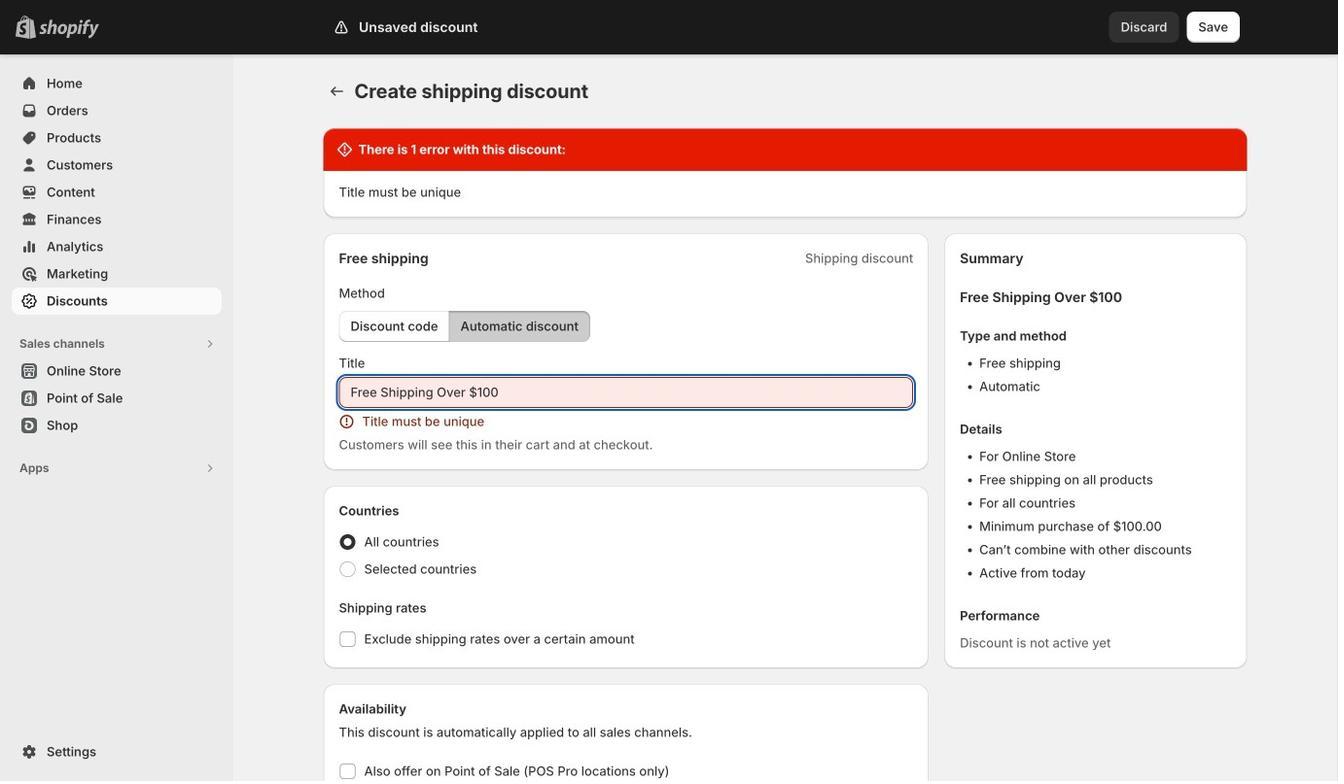 Task type: vqa. For each thing, say whether or not it's contained in the screenshot.
the My Store Icon
no



Task type: locate. For each thing, give the bounding box(es) containing it.
shopify image
[[39, 19, 99, 39]]

None text field
[[339, 377, 913, 408]]



